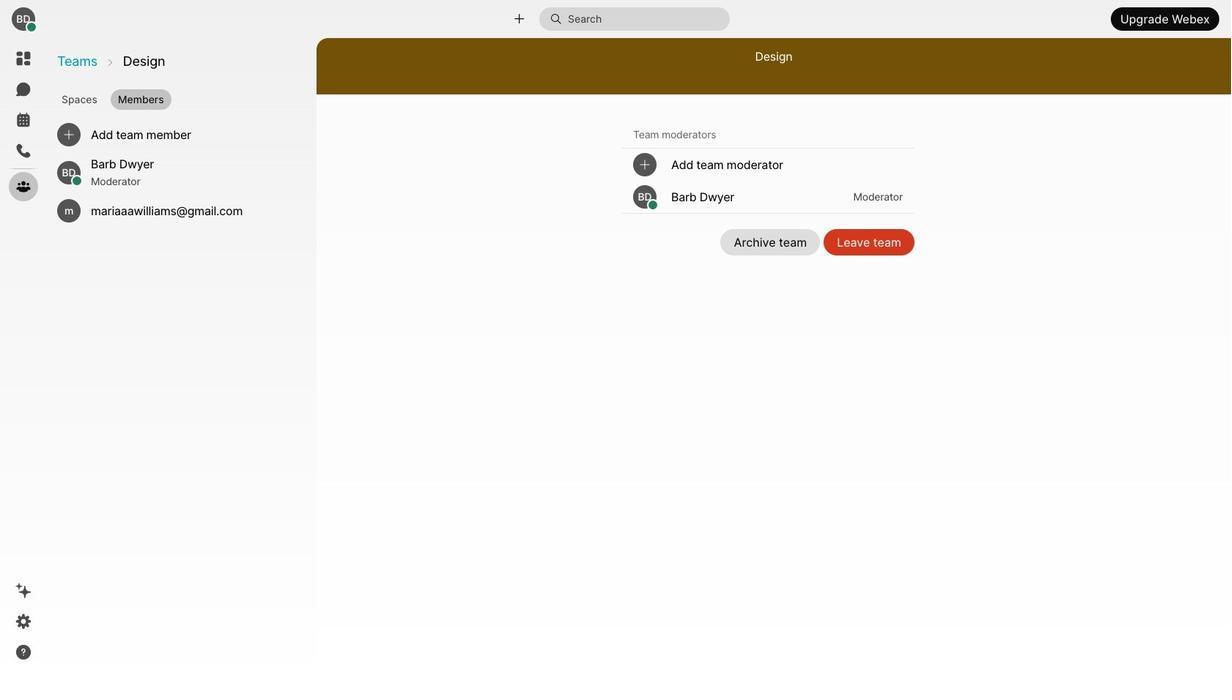Task type: vqa. For each thing, say whether or not it's contained in the screenshot.
Set Do Not Disturb for 24 hours menu item
no



Task type: describe. For each thing, give the bounding box(es) containing it.
team moderators list
[[621, 149, 915, 214]]

moderator element
[[91, 173, 290, 191]]

barb dwyer list item
[[621, 181, 915, 213]]

webex tab list
[[9, 44, 38, 202]]

add team member list item
[[47, 116, 311, 154]]

mariaaawilliams@gmail.com list item
[[47, 192, 311, 230]]

barb dwyermoderator list item
[[47, 154, 311, 192]]



Task type: locate. For each thing, give the bounding box(es) containing it.
navigation
[[0, 38, 47, 681]]

add team moderator list item
[[621, 149, 915, 181]]

tab list
[[51, 84, 315, 111]]



